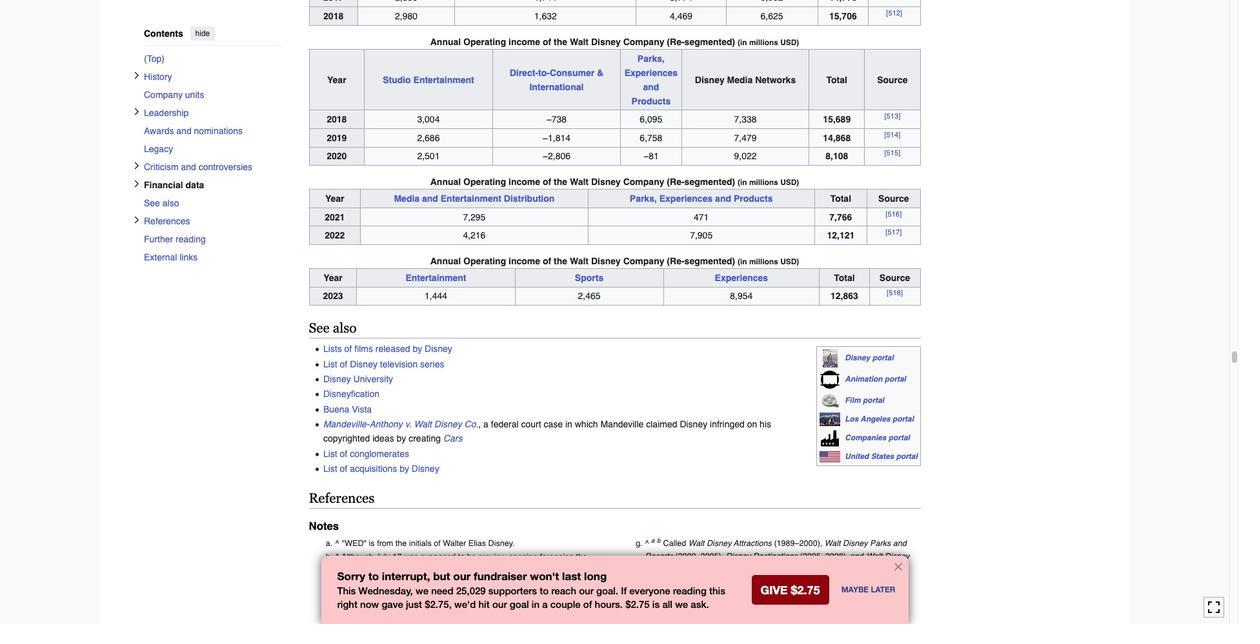 Task type: locate. For each thing, give the bounding box(es) containing it.
disneyland
[[438, 565, 478, 575]]

legacy link
[[144, 140, 283, 158]]

annual operating income of the walt disney company (re-segmented) (in millions usd) for parks, experiences and products
[[430, 177, 799, 187]]

angeles
[[861, 415, 890, 424]]

called walt disney attractions (1989–2000),
[[663, 539, 825, 549]]

b inside '^ a b'
[[657, 537, 661, 545]]

1 vertical spatial in
[[532, 599, 540, 611]]

1 vertical spatial by
[[397, 434, 406, 444]]

x small image left the financial
[[133, 180, 140, 188]]

[518] link
[[887, 289, 903, 298]]

1 horizontal spatial resorts
[[684, 565, 712, 574]]

millions down 9,022
[[749, 178, 778, 187]]

as left 'part'
[[796, 606, 804, 615]]

1 annual from the top
[[430, 37, 461, 47]]

experiences up 471
[[659, 194, 713, 204]]

segmented) for experiences
[[684, 256, 735, 267]]

income for entertainment
[[509, 256, 540, 267]]

, left we'd
[[449, 599, 452, 611]]

the
[[554, 37, 567, 47], [554, 177, 567, 187], [554, 256, 567, 267], [396, 539, 407, 549], [576, 553, 587, 562], [390, 565, 401, 575], [689, 592, 700, 602]]

$2.75 down need
[[425, 599, 449, 611]]

company inside "link"
[[144, 89, 182, 100]]

results
[[832, 606, 856, 615]]

source up [518] link
[[880, 273, 910, 283]]

0 horizontal spatial as
[[528, 565, 536, 575]]

3 usd) from the top
[[780, 257, 799, 267]]

icon image
[[823, 350, 838, 368], [821, 371, 840, 389]]

0 horizontal spatial media
[[394, 194, 420, 204]]

3 annual from the top
[[430, 256, 461, 267]]

0 vertical spatial (re-
[[667, 37, 684, 47]]

0 horizontal spatial in
[[532, 599, 540, 611]]

1 vertical spatial segmented)
[[684, 177, 735, 187]]

0 vertical spatial annual operating income of the walt disney company (re-segmented) (in millions usd)
[[430, 37, 799, 47]]

&
[[597, 68, 604, 78]]

x small image for history
[[133, 71, 140, 79]]

2 vertical spatial by
[[400, 464, 409, 474]]

1 vertical spatial income
[[509, 177, 540, 187]]

0 vertical spatial (in
[[738, 38, 747, 47]]

0 vertical spatial see
[[144, 198, 160, 208]]

year up 2019
[[327, 75, 346, 85]]

to down won't
[[540, 585, 549, 597]]

^ left called
[[645, 539, 649, 549]]

0 horizontal spatial also
[[162, 198, 179, 208]]

segmented) down 7,905 at the top of the page
[[684, 256, 735, 267]]

17 left its
[[516, 565, 525, 575]]

1 operating from the top
[[463, 37, 506, 47]]

hit
[[479, 599, 490, 611]]

walt down −2,806
[[570, 177, 589, 187]]

references
[[144, 216, 190, 226], [309, 491, 375, 507]]

[437] link
[[393, 616, 407, 624]]

although
[[342, 553, 373, 562]]

july right uses
[[500, 565, 514, 575]]

2 usd) from the top
[[780, 178, 799, 187]]

walt up sports link
[[570, 256, 589, 267]]

4 x small image from the top
[[133, 180, 140, 188]]

1 horizontal spatial parks
[[870, 539, 891, 549]]

2 (re- from the top
[[667, 177, 684, 187]]

0 vertical spatial income
[[509, 37, 540, 47]]

from
[[377, 539, 393, 549], [719, 578, 735, 588]]

series
[[420, 359, 444, 370]]

disney.
[[488, 539, 515, 549]]

a
[[483, 420, 488, 430], [651, 537, 655, 545], [542, 599, 548, 611], [651, 604, 655, 611]]

parks inside walt disney parks and resorts
[[870, 539, 891, 549]]

a inside '^ a b'
[[651, 537, 655, 545]]

1 income from the top
[[509, 37, 540, 47]]

2 vertical spatial millions
[[749, 257, 778, 267]]

supporters
[[488, 585, 537, 597]]

products up 6,095
[[632, 96, 671, 106]]

portal for film portal
[[863, 396, 884, 405]]

see up lists
[[309, 321, 330, 336]]

parks, experiences and products link
[[624, 53, 678, 106], [630, 194, 773, 204]]

1 vertical spatial july
[[500, 565, 514, 575]]

3 annual operating income of the walt disney company (re-segmented) (in millions usd) from the top
[[430, 256, 799, 267]]

1 segmented) from the top
[[684, 37, 735, 47]]

0 vertical spatial as
[[528, 565, 536, 575]]

1 vertical spatial millions
[[749, 178, 778, 187]]

walter
[[443, 539, 466, 549]]

we up just
[[416, 585, 429, 597]]

resorts inside walt disney parks and resorts
[[645, 552, 673, 562]]

2 b from the top
[[657, 604, 661, 611]]

0 vertical spatial b link
[[657, 537, 661, 549]]

portal right states
[[896, 452, 918, 461]]

7,766
[[830, 212, 852, 222]]

walt up (2005–2008),
[[825, 539, 841, 549]]

2 x small image from the top
[[133, 107, 140, 115]]

1 vertical spatial annual operating income of the walt disney company (re-segmented) (in millions usd)
[[430, 177, 799, 187]]

from right "wed"
[[377, 539, 393, 549]]

1 vertical spatial icon image
[[821, 371, 840, 389]]

1 vertical spatial year
[[325, 194, 344, 204]]

a left couple at the bottom left of page
[[542, 599, 548, 611]]

(in up experiences link
[[738, 257, 747, 267]]

united states portal
[[845, 452, 918, 461]]

our up 25,029
[[453, 570, 471, 584]]

, inside ", a federal court case in which mandeville claimed disney infringed on his copyrighted ideas by creating"
[[478, 420, 481, 430]]

references up 'further reading'
[[144, 216, 190, 226]]

flag image
[[819, 451, 841, 463]]

(in for parks, experiences and products
[[738, 38, 747, 47]]

later
[[871, 585, 895, 595]]

year up 2021
[[325, 194, 344, 204]]

2 annual operating income of the walt disney company (re-segmented) (in millions usd) from the top
[[430, 177, 799, 187]]

3 x small image from the top
[[133, 162, 140, 169]]

(re- for and
[[667, 177, 684, 187]]

opening down disney. in the bottom of the page
[[509, 553, 538, 562]]

products inside 'parks, experiences and products'
[[632, 96, 671, 106]]

1 vertical spatial 17
[[516, 565, 525, 575]]

0 vertical spatial reading
[[175, 234, 205, 244]]

usd)
[[780, 38, 799, 47], [780, 178, 799, 187], [780, 257, 799, 267]]

1,632
[[534, 11, 557, 21]]

disney inside walt disney parks and resorts
[[843, 539, 868, 549]]

official right the his
[[356, 592, 379, 601]]

we
[[416, 585, 429, 597], [675, 599, 688, 611]]

x small image
[[133, 71, 140, 79], [133, 107, 140, 115], [133, 162, 140, 169], [133, 180, 140, 188]]

4,216
[[463, 230, 486, 241]]

film
[[845, 396, 861, 405]]

1 horizontal spatial reading
[[673, 585, 707, 597]]

to-
[[538, 68, 550, 78]]

3 income from the top
[[509, 256, 540, 267]]

annual operating income of the walt disney company (re-segmented) (in millions usd) up &
[[430, 37, 799, 47]]

14,868
[[823, 133, 851, 143]]

0 vertical spatial experiences
[[624, 68, 678, 78]]

parks, experiences and products up 6,095
[[624, 53, 678, 106]]

annual for entertainment
[[430, 37, 461, 47]]

wednesday
[[359, 585, 411, 597]]

criticism
[[144, 162, 178, 172]]

hide
[[195, 29, 210, 38]]

0 vertical spatial segmented)
[[684, 37, 735, 47]]

mandeville
[[600, 420, 644, 430]]

1 vertical spatial official
[[356, 592, 379, 601]]

^ link left all
[[645, 592, 650, 602]]

1 vertical spatial parks
[[645, 565, 666, 574]]

1 vertical spatial b
[[657, 604, 661, 611]]

1 vertical spatial a link
[[651, 604, 655, 615]]

los angeles portal
[[845, 415, 914, 424]]

^ link left "wed"
[[335, 539, 340, 549]]

, left federal
[[478, 420, 481, 430]]

studio entertainment link
[[383, 75, 474, 85]]

cities/abc
[[774, 592, 814, 602]]

^ right the if on the right bottom of the page
[[645, 578, 651, 588]]

was
[[404, 553, 418, 562], [396, 592, 411, 601]]

see down the financial
[[144, 198, 160, 208]]

portal up states
[[889, 434, 910, 443]]

7,479
[[734, 133, 757, 143]]

buena vista link
[[323, 405, 372, 415]]

criticism and controversies
[[144, 162, 252, 172]]

x small image left leadership
[[133, 107, 140, 115]]

disney inside list of conglomerates list of acquisitions by disney
[[412, 464, 439, 474]]

[445]
[[509, 616, 523, 624]]

we inside the sorry to interrupt, but our fundraiser won't last long this wednesday , we need 25,029
[[416, 585, 429, 597]]

0 vertical spatial from
[[377, 539, 393, 549]]

segmented) for parks, experiences and products
[[684, 37, 735, 47]]

references up notes
[[309, 491, 375, 507]]

and inside walt disney parks and resorts worldwide
[[668, 565, 682, 574]]

0 vertical spatial see also
[[144, 198, 179, 208]]

long
[[584, 570, 607, 584]]

his
[[342, 592, 354, 601]]

1 horizontal spatial opening
[[509, 553, 538, 562]]

icon image for animation portal
[[821, 371, 840, 389]]

0 horizontal spatial from
[[377, 539, 393, 549]]

[518]
[[887, 289, 903, 298]]

0 vertical spatial parks
[[870, 539, 891, 549]]

1 horizontal spatial we
[[675, 599, 688, 611]]

1 horizontal spatial is
[[652, 599, 660, 611]]

source up "[516]"
[[878, 194, 909, 204]]

1 vertical spatial resorts
[[684, 565, 712, 574]]

resorts inside walt disney parks and resorts worldwide
[[684, 565, 712, 574]]

0 horizontal spatial reading
[[175, 234, 205, 244]]

2 operating from the top
[[463, 177, 506, 187]]

segmented)
[[684, 37, 735, 47], [684, 177, 735, 187], [684, 256, 735, 267]]

list inside 'list of references for grammy awards:'
[[342, 605, 355, 615]]

0 horizontal spatial parks
[[645, 565, 666, 574]]

links
[[179, 252, 197, 262]]

a inside ", a federal court case in which mandeville claimed disney infringed on his copyrighted ideas by creating"
[[483, 420, 488, 430]]

grammy
[[418, 605, 449, 615]]

to left be
[[458, 553, 465, 562]]

0 vertical spatial b
[[657, 537, 661, 545]]

0 vertical spatial in
[[565, 420, 572, 430]]

8,954
[[730, 291, 753, 302]]

1 horizontal spatial see
[[309, 321, 330, 336]]

0 vertical spatial usd)
[[780, 38, 799, 47]]

b link left called
[[657, 537, 661, 549]]

2019
[[327, 133, 347, 143]]

^ link up awards: on the left bottom
[[335, 605, 340, 615]]

total up 12,863
[[834, 273, 855, 283]]

total up 15,689
[[826, 75, 847, 85]]

as inside although july 17 was supposed to be preview opening foregoing the public opening the next day, disneyland uses july 17 as its official opening day.
[[528, 565, 536, 575]]

broadcasting
[[669, 578, 717, 588]]

was up the next
[[404, 553, 418, 562]]

2 vertical spatial annual
[[430, 256, 461, 267]]

0 vertical spatial parks, experiences and products link
[[624, 53, 678, 106]]

1 vertical spatial media
[[394, 194, 420, 204]]

reading inside "supporters to reach our goal.  if everyone reading this right now gave just"
[[673, 585, 707, 597]]

year up 2023
[[323, 273, 343, 283]]

8,108
[[826, 151, 848, 162]]

^ link
[[335, 539, 340, 549], [335, 553, 340, 562], [335, 592, 340, 601], [645, 592, 650, 602], [335, 605, 340, 615]]

1 annual operating income of the walt disney company (re-segmented) (in millions usd) from the top
[[430, 37, 799, 47]]

a link left called
[[651, 537, 655, 549]]

year for 2023
[[323, 273, 343, 283]]

resorts down '^ a b'
[[645, 552, 673, 562]]

x small image
[[133, 216, 140, 224]]

walt up the consumer
[[570, 37, 589, 47]]

our inside the sorry to interrupt, but our fundraiser won't last long this wednesday , we need 25,029
[[453, 570, 471, 584]]

[514]
[[884, 130, 901, 139]]

see also up lists
[[309, 321, 357, 336]]

is right "wed"
[[369, 539, 375, 549]]

^ inside '^ a b'
[[645, 539, 649, 549]]

1 vertical spatial we
[[675, 599, 688, 611]]

opening up goal.
[[574, 565, 603, 575]]

0 horizontal spatial see
[[144, 198, 160, 208]]

in right case
[[565, 420, 572, 430]]

see also link
[[144, 194, 283, 212]]

media and entertainment distribution
[[394, 194, 555, 204]]

parks, up 6,095
[[638, 53, 665, 64]]

1 millions from the top
[[749, 38, 778, 47]]

parks inside walt disney parks and resorts worldwide
[[645, 565, 666, 574]]

x small image left criticism
[[133, 162, 140, 169]]

b inside the ^ following the purchase of capital cities/abc inc. ^ a b first year with marvel entertainment as part of results
[[657, 604, 661, 611]]

parks up "later"
[[870, 539, 891, 549]]

17 up interrupt,
[[392, 553, 402, 562]]

0 horizontal spatial we
[[416, 585, 429, 597]]

income down the distribution
[[509, 256, 540, 267]]

0 horizontal spatial 17
[[392, 553, 402, 562]]

icon image left disney portal link at the bottom of page
[[823, 350, 838, 368]]

1 vertical spatial our
[[579, 585, 594, 597]]

1 horizontal spatial official
[[549, 565, 572, 575]]

parks, inside 'parks, experiences and products'
[[638, 53, 665, 64]]

sorry to interrupt, but our fundraiser won't last long this wednesday , we need 25,029
[[337, 570, 607, 597]]

0 vertical spatial is
[[369, 539, 375, 549]]

0 vertical spatial parks,
[[638, 53, 665, 64]]

annual up entertainment link
[[430, 256, 461, 267]]

disney university link
[[323, 374, 393, 385]]

walt inside walt disney parks and resorts worldwide
[[866, 552, 882, 562]]

case
[[544, 420, 563, 430]]

2 annual from the top
[[430, 177, 461, 187]]

operating
[[463, 37, 506, 47], [463, 177, 506, 187], [463, 256, 506, 267]]

parks, down the −81
[[630, 194, 657, 204]]

parks up everyone
[[645, 565, 666, 574]]

1 horizontal spatial in
[[565, 420, 572, 430]]

1 a link from the top
[[651, 537, 655, 549]]

see also down the financial
[[144, 198, 179, 208]]

(2000–2005),
[[675, 552, 724, 562]]

2 vertical spatial segmented)
[[684, 256, 735, 267]]

0 horizontal spatial ,
[[411, 585, 413, 597]]

a link left all
[[651, 604, 655, 615]]

is left all
[[652, 599, 660, 611]]

1 vertical spatial ,
[[411, 585, 413, 597]]

the inside the ^ following the purchase of capital cities/abc inc. ^ a b first year with marvel entertainment as part of results
[[689, 592, 700, 602]]

^ link for following the purchase of
[[645, 592, 650, 602]]

0 horizontal spatial opening
[[358, 565, 387, 575]]

experiences link
[[715, 273, 768, 283]]

hide button
[[190, 26, 215, 41]]

resorts for walt disney parks and resorts
[[645, 552, 673, 562]]

icon image for disney portal
[[823, 350, 838, 368]]

0 vertical spatial operating
[[463, 37, 506, 47]]

experiences up 6,095
[[624, 68, 678, 78]]

experiences up the 8,954
[[715, 273, 768, 283]]

1 b from the top
[[657, 537, 661, 545]]

by up series
[[413, 344, 422, 354]]

[444] [445]
[[494, 616, 523, 624]]

0 horizontal spatial resorts
[[645, 552, 673, 562]]

icon image left animation
[[821, 371, 840, 389]]

^ link left the his
[[335, 592, 340, 601]]

1 vertical spatial as
[[796, 606, 804, 615]]

0 vertical spatial ,
[[478, 420, 481, 430]]

mandeville-anthony v. walt disney co. link
[[323, 420, 478, 430]]

1 vertical spatial source
[[878, 194, 909, 204]]

july right although
[[376, 553, 390, 562]]

official down the foregoing
[[549, 565, 572, 575]]

entertainment up 7,295
[[441, 194, 501, 204]]

1 vertical spatial from
[[719, 578, 735, 588]]

1 b link from the top
[[657, 537, 661, 549]]

1 horizontal spatial as
[[796, 606, 804, 615]]

1 vertical spatial b link
[[657, 604, 661, 615]]

fullscreen image
[[1207, 602, 1220, 615]]

resorts for walt disney parks and resorts worldwide
[[684, 565, 712, 574]]

3 segmented) from the top
[[684, 256, 735, 267]]

1 usd) from the top
[[780, 38, 799, 47]]

annual operating income of the walt disney company (re-segmented) (in millions usd) up sports link
[[430, 256, 799, 267]]

parks, experiences and products link up 471
[[630, 194, 773, 204]]

we'd
[[454, 599, 476, 611]]

1 vertical spatial operating
[[463, 177, 506, 187]]

disney
[[591, 37, 621, 47], [695, 75, 725, 85], [591, 177, 621, 187], [591, 256, 621, 267], [425, 344, 452, 354], [845, 354, 870, 363], [350, 359, 378, 370], [323, 374, 351, 385], [434, 420, 462, 430], [680, 420, 707, 430], [412, 464, 439, 474], [707, 539, 732, 549], [843, 539, 868, 549], [726, 552, 751, 562], [885, 552, 910, 562]]

4,469
[[670, 11, 692, 21]]

1 horizontal spatial also
[[333, 321, 357, 336]]

1 x small image from the top
[[133, 71, 140, 79]]

segmented) down 4,469
[[684, 37, 735, 47]]

by down the mandeville-anthony v. walt disney co. link
[[397, 434, 406, 444]]

0 vertical spatial we
[[416, 585, 429, 597]]

references inside references link
[[144, 216, 190, 226]]

entertainment down capital
[[743, 606, 793, 615]]

by
[[413, 344, 422, 354], [397, 434, 406, 444], [400, 464, 409, 474]]

471
[[694, 212, 709, 222]]

usd) for source
[[780, 178, 799, 187]]

portal right angeles
[[893, 415, 914, 424]]

3 millions from the top
[[749, 257, 778, 267]]

in
[[565, 420, 572, 430], [532, 599, 540, 611]]

history link
[[144, 67, 283, 86]]

(in up disney media networks
[[738, 38, 747, 47]]

parks, experiences and products up 471
[[630, 194, 773, 204]]

1 vertical spatial (re-
[[667, 177, 684, 187]]

reading up links
[[175, 234, 205, 244]]

in inside ", a federal court case in which mandeville claimed disney infringed on his copyrighted ideas by creating"
[[565, 420, 572, 430]]

2 income from the top
[[509, 177, 540, 187]]

0 vertical spatial references
[[144, 216, 190, 226]]

our down long
[[579, 585, 594, 597]]

2018 for 3,004
[[327, 114, 347, 125]]

walt up maybe later
[[866, 552, 882, 562]]

as
[[528, 565, 536, 575], [796, 606, 804, 615]]

0 vertical spatial official
[[549, 565, 572, 575]]

0 horizontal spatial references
[[144, 216, 190, 226]]

total up '7,766'
[[830, 194, 851, 204]]

mandeville-anthony v. walt disney co.
[[323, 420, 478, 430]]

2 a link from the top
[[651, 604, 655, 615]]

2 horizontal spatial ,
[[478, 420, 481, 430]]

annual down 2,501
[[430, 177, 461, 187]]

income up the distribution
[[509, 177, 540, 187]]

july
[[376, 553, 390, 562], [500, 565, 514, 575]]

2 vertical spatial ,
[[449, 599, 452, 611]]

data
[[185, 180, 204, 190]]

1 (in from the top
[[738, 38, 747, 47]]

disney inside portals navigation
[[845, 354, 870, 363]]

source up [513] link
[[877, 75, 908, 85]]

0 vertical spatial total
[[826, 75, 847, 85]]

2 b link from the top
[[657, 604, 661, 615]]

ideas
[[372, 434, 394, 444]]

0 horizontal spatial products
[[632, 96, 671, 106]]

to inside "supporters to reach our goal.  if everyone reading this right now gave just"
[[540, 585, 549, 597]]

walt up creating
[[414, 420, 432, 430]]

$2.75 up 'part'
[[791, 583, 820, 598]]

our up [444]
[[492, 599, 507, 611]]

0 vertical spatial 2018
[[323, 11, 343, 21]]

this
[[337, 585, 356, 597]]

give
[[761, 583, 788, 598]]

by down conglomerates
[[400, 464, 409, 474]]

3 (in from the top
[[738, 257, 747, 267]]

units
[[185, 89, 204, 100]]

reach
[[551, 585, 576, 597]]

annual operating income of the walt disney company (re-segmented) (in millions usd) for sports
[[430, 256, 799, 267]]

0 horizontal spatial our
[[453, 570, 471, 584]]

1 vertical spatial see also
[[309, 321, 357, 336]]

0 vertical spatial 17
[[392, 553, 402, 562]]

uses
[[480, 565, 497, 575]]

2 vertical spatial total
[[834, 273, 855, 283]]

1 horizontal spatial media
[[727, 75, 753, 85]]

in right goal
[[532, 599, 540, 611]]

we right all
[[675, 599, 688, 611]]

leadership link
[[144, 104, 283, 122]]

b left all
[[657, 604, 661, 611]]

^ link for "wed" is from the initials of walter elias disney.
[[335, 539, 340, 549]]

supposed
[[420, 553, 456, 562]]

1 vertical spatial reading
[[673, 585, 707, 597]]

1 (re- from the top
[[667, 37, 684, 47]]

2018 for 2,980
[[323, 11, 343, 21]]

0 vertical spatial annual
[[430, 37, 461, 47]]

opening down although
[[358, 565, 387, 575]]

2 vertical spatial annual operating income of the walt disney company (re-segmented) (in millions usd)
[[430, 256, 799, 267]]

1 horizontal spatial july
[[500, 565, 514, 575]]



Task type: describe. For each thing, give the bounding box(es) containing it.
x small image for leadership
[[133, 107, 140, 115]]

2 vertical spatial experiences
[[715, 273, 768, 283]]

maybe
[[841, 585, 869, 595]]

2023
[[323, 291, 343, 302]]

animation
[[845, 375, 883, 384]]

1 vertical spatial was
[[396, 592, 411, 601]]

x small image for financial data
[[133, 180, 140, 188]]

to up capital
[[758, 578, 764, 588]]

and inside walt disney parks and resorts
[[893, 539, 907, 549]]

of inside 'list of references for grammy awards:'
[[357, 605, 364, 615]]

1,444
[[425, 291, 447, 302]]

0 vertical spatial media
[[727, 75, 753, 85]]

2 millions from the top
[[749, 178, 778, 187]]

usd) for total
[[780, 257, 799, 267]]

animation portal link
[[845, 375, 906, 384]]

further
[[144, 234, 173, 244]]

vista
[[352, 405, 372, 415]]

walt disney parks and resorts worldwide
[[645, 552, 910, 574]]

income for media and entertainment distribution
[[509, 177, 540, 187]]

inc.
[[816, 592, 829, 602]]

1 vertical spatial is
[[652, 599, 660, 611]]

goal
[[510, 599, 529, 611]]

year for 2021
[[325, 194, 344, 204]]

anthony
[[369, 420, 403, 430]]

^ down everyone
[[645, 606, 649, 615]]

6,758
[[640, 133, 662, 143]]

our for goal
[[492, 599, 507, 611]]

[436]
[[379, 616, 393, 624]]

2020
[[327, 151, 347, 162]]

(in for experiences
[[738, 257, 747, 267]]

list of disney television series link
[[323, 359, 444, 370]]

"wed"
[[342, 539, 367, 549]]

couple
[[550, 599, 581, 611]]

parks, for bottommost parks, experiences and products link
[[630, 194, 657, 204]]

right
[[337, 599, 357, 611]]

everyone
[[629, 585, 670, 597]]

last
[[562, 570, 581, 584]]

1 horizontal spatial ,
[[449, 599, 452, 611]]

millions for parks, experiences and products
[[749, 38, 778, 47]]

2 horizontal spatial opening
[[574, 565, 603, 575]]

his
[[760, 420, 771, 430]]

co.
[[413, 592, 424, 601]]

0 horizontal spatial is
[[369, 539, 375, 549]]

lists of films released by disney list of disney television series disney university disneyfication buena vista
[[323, 344, 452, 415]]

operating for and
[[463, 177, 506, 187]]

film portal
[[845, 396, 884, 405]]

list inside lists of films released by disney list of disney television series disney university disneyfication buena vista
[[323, 359, 337, 370]]

notes
[[309, 520, 339, 533]]

a link for called
[[651, 537, 655, 549]]

2 vertical spatial source
[[880, 273, 910, 283]]

0 vertical spatial also
[[162, 198, 179, 208]]

[445] link
[[509, 616, 523, 624]]

preview
[[478, 553, 506, 562]]

company for entertainment
[[623, 256, 664, 267]]

[449] link
[[567, 616, 581, 624]]

studio
[[383, 75, 411, 85]]

income for studio entertainment
[[509, 37, 540, 47]]

portal for companies portal
[[889, 434, 910, 443]]

nominations
[[194, 126, 242, 136]]

company units
[[144, 89, 204, 100]]

^ left the his
[[335, 592, 340, 601]]

b link for first year with marvel entertainment as part of results
[[657, 604, 661, 615]]

, a federal court case in which mandeville claimed disney infringed on his copyrighted ideas by creating
[[323, 420, 771, 444]]

following
[[652, 592, 686, 602]]

0 horizontal spatial official
[[356, 592, 379, 601]]

[437]
[[393, 616, 407, 624]]

^ link for list of references for grammy awards:
[[335, 605, 340, 615]]

1 vertical spatial parks, experiences and products link
[[630, 194, 773, 204]]

vice
[[426, 592, 440, 601]]

2 segmented) from the top
[[684, 177, 735, 187]]

1 horizontal spatial from
[[719, 578, 735, 588]]

hours.
[[595, 599, 623, 611]]

photo image
[[820, 413, 841, 427]]

but
[[433, 570, 450, 584]]

entertainment inside the ^ following the purchase of capital cities/abc inc. ^ a b first year with marvel entertainment as part of results
[[743, 606, 793, 615]]

1 vertical spatial experiences
[[659, 194, 713, 204]]

^ left all
[[645, 592, 650, 602]]

entertainment up 1,444
[[406, 273, 466, 283]]

by inside lists of films released by disney list of disney television series disney university disneyfication buena vista
[[413, 344, 422, 354]]

walt disney parks and resorts
[[645, 539, 907, 562]]

our for fundraiser
[[453, 570, 471, 584]]

by inside list of conglomerates list of acquisitions by disney
[[400, 464, 409, 474]]

this
[[709, 585, 725, 597]]

company for media and entertainment distribution
[[623, 177, 664, 187]]

(re- for consumer
[[667, 37, 684, 47]]

united
[[845, 452, 869, 461]]

a link for first year with marvel entertainment as part of results
[[651, 604, 655, 615]]

united states portal link
[[845, 452, 918, 461]]

3 (re- from the top
[[667, 256, 684, 267]]

to inside the sorry to interrupt, but our fundraiser won't last long this wednesday , we need 25,029
[[368, 570, 379, 584]]

[513]
[[884, 112, 901, 121]]

parks for walt disney parks and resorts worldwide
[[645, 565, 666, 574]]

1 vertical spatial total
[[830, 194, 851, 204]]

usd) for disney media networks
[[780, 38, 799, 47]]

claimed
[[646, 420, 677, 430]]

0 vertical spatial source
[[877, 75, 908, 85]]

day.
[[335, 578, 350, 588]]

as inside the ^ following the purchase of capital cities/abc inc. ^ a b first year with marvel entertainment as part of results
[[796, 606, 804, 615]]

^ a b
[[645, 537, 661, 549]]

consumer
[[550, 68, 594, 78]]

^ up public
[[335, 553, 340, 562]]

^ link for although july 17 was supposed to be preview opening foregoing the public opening the next day, disneyland uses july 17 as its official opening day.
[[335, 553, 340, 562]]

1 vertical spatial parks, experiences and products
[[630, 194, 773, 204]]

2 (in from the top
[[738, 178, 747, 187]]

entertainment up 3,004
[[413, 75, 474, 85]]

to inside although july 17 was supposed to be preview opening foregoing the public opening the next day, disneyland uses july 17 as its official opening day.
[[458, 553, 465, 562]]

2022
[[325, 230, 345, 241]]

parks for walt disney parks and resorts
[[870, 539, 891, 549]]

operating for entertainment
[[463, 37, 506, 47]]

2,465
[[578, 291, 601, 302]]

1 horizontal spatial $2.75
[[625, 599, 650, 611]]

direct-
[[510, 68, 538, 78]]

company units link
[[144, 86, 283, 104]]

foregoing
[[540, 553, 574, 562]]

official inside although july 17 was supposed to be preview opening foregoing the public opening the next day, disneyland uses july 17 as its official opening day.
[[549, 565, 572, 575]]

1 vertical spatial also
[[333, 321, 357, 336]]

year for 2018
[[327, 75, 346, 85]]

controversies
[[198, 162, 252, 172]]

, inside the sorry to interrupt, but our fundraiser won't last long this wednesday , we need 25,029
[[411, 585, 413, 597]]

companies portal
[[845, 434, 910, 443]]

disney portal link
[[845, 354, 894, 363]]

(top) link
[[144, 49, 283, 67]]

portal for animation portal
[[885, 375, 906, 384]]

direct-to-consumer & international link
[[510, 68, 604, 92]]

[436] [437]
[[379, 616, 407, 624]]

^ link for his official title was co. vice chairman.
[[335, 592, 340, 601]]

3 operating from the top
[[463, 256, 506, 267]]

maybe later
[[841, 585, 895, 595]]

annual for and
[[430, 177, 461, 187]]

copyrighted
[[323, 434, 370, 444]]

federal
[[491, 420, 519, 430]]

films
[[354, 344, 373, 354]]

disney inside ", a federal court case in which mandeville claimed disney infringed on his copyrighted ideas by creating"
[[680, 420, 707, 430]]

contents
[[144, 28, 183, 39]]

^ following the purchase of capital cities/abc inc. ^ a b first year with marvel entertainment as part of results
[[645, 592, 856, 615]]

sports
[[575, 273, 604, 283]]

by inside ", a federal court case in which mandeville claimed disney infringed on his copyrighted ideas by creating"
[[397, 434, 406, 444]]

sports link
[[575, 273, 604, 283]]

annual operating income of the walt disney company (re-segmented) (in millions usd) for direct-to-consumer & international
[[430, 37, 799, 47]]

0 horizontal spatial july
[[376, 553, 390, 562]]

portals navigation
[[816, 347, 921, 466]]

walt up (2000–2005),
[[688, 539, 704, 549]]

(2008–2018)
[[752, 565, 800, 574]]

−2,806
[[543, 151, 571, 162]]

^ his official title was co. vice chairman.
[[335, 592, 478, 601]]

list of references for grammy awards:
[[335, 605, 449, 625]]

our inside "supporters to reach our goal.  if everyone reading this right now gave just"
[[579, 585, 594, 597]]

1 horizontal spatial references
[[309, 491, 375, 507]]

a inside the ^ following the purchase of capital cities/abc inc. ^ a b first year with marvel entertainment as part of results
[[651, 604, 655, 611]]

b link for called
[[657, 537, 661, 549]]

conglomerates
[[350, 449, 409, 459]]

[92] link
[[350, 576, 360, 584]]

^ left "wed"
[[335, 539, 340, 549]]

1 horizontal spatial see also
[[309, 321, 357, 336]]

close image
[[893, 562, 903, 572]]

gave
[[382, 599, 403, 611]]

companies
[[845, 434, 886, 443]]

[516]
[[886, 210, 902, 219]]

cars
[[443, 434, 462, 444]]

company for studio entertainment
[[623, 37, 664, 47]]

1 horizontal spatial products
[[734, 194, 773, 204]]

millions for experiences
[[749, 257, 778, 267]]

[512] link
[[886, 9, 902, 18]]

x small image for criticism and controversies
[[133, 162, 140, 169]]

film portal link
[[845, 396, 884, 405]]

part
[[806, 606, 820, 615]]

awards and nominations link
[[144, 122, 283, 140]]

[449]
[[567, 616, 581, 624]]

[444] link
[[494, 616, 509, 624]]

broadcasting from 1994 to 1996
[[669, 578, 785, 588]]

7,295
[[463, 212, 486, 222]]

walt inside walt disney parks and resorts
[[825, 539, 841, 549]]

^ up awards: on the left bottom
[[335, 605, 340, 615]]

and inside 'parks, experiences and products'
[[643, 82, 659, 92]]

portal for disney portal
[[872, 354, 894, 363]]

disney inside walt disney parks and resorts worldwide
[[885, 552, 910, 562]]

court
[[521, 420, 541, 430]]

1994
[[737, 578, 755, 588]]

parks, for the top parks, experiences and products link
[[638, 53, 665, 64]]

0 vertical spatial parks, experiences and products
[[624, 53, 678, 106]]

references
[[366, 605, 404, 615]]

2 horizontal spatial $2.75
[[791, 583, 820, 598]]

buena
[[323, 405, 349, 415]]

attractions
[[734, 539, 772, 549]]

reading inside further reading "link"
[[175, 234, 205, 244]]

0 horizontal spatial $2.75
[[425, 599, 449, 611]]

was inside although july 17 was supposed to be preview opening foregoing the public opening the next day, disneyland uses july 17 as its official opening day.
[[404, 553, 418, 562]]

12,863
[[831, 291, 858, 302]]

acquisitions
[[350, 464, 397, 474]]



Task type: vqa. For each thing, say whether or not it's contained in the screenshot.


